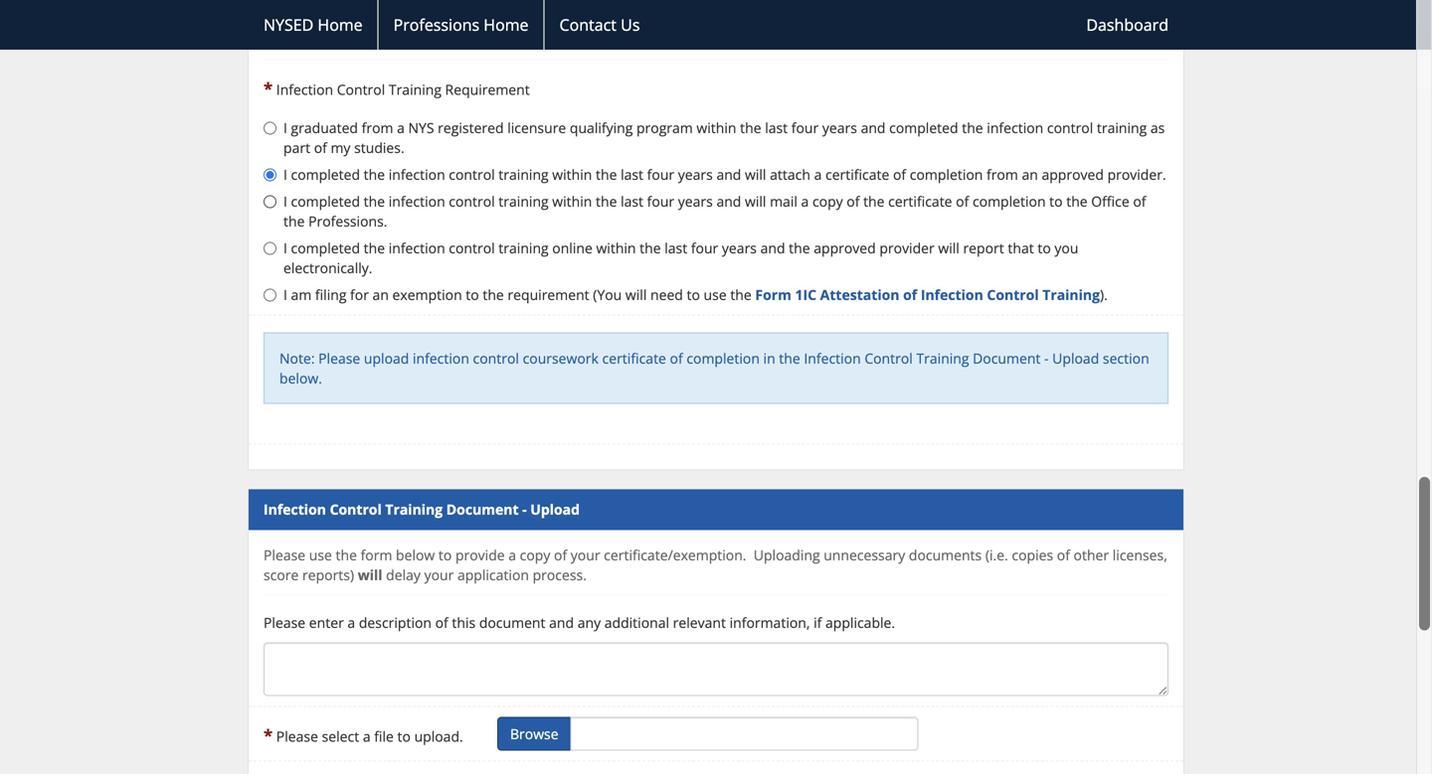 Task type: vqa. For each thing, say whether or not it's contained in the screenshot.
provider
yes



Task type: locate. For each thing, give the bounding box(es) containing it.
1 vertical spatial an
[[373, 286, 389, 305]]

infection inside i completed the infection control training within the last four years and will mail a copy of the certificate of completion to the office of the professions.
[[389, 192, 445, 211]]

upload up process.
[[531, 501, 580, 519]]

certificate inside i completed the infection control training within the last four years and will mail a copy of the certificate of completion to the office of the professions.
[[889, 192, 953, 211]]

i inside i completed the infection control training within the last four years and will mail a copy of the certificate of completion to the office of the professions.
[[284, 192, 287, 211]]

control down that at the right of the page
[[987, 286, 1039, 305]]

infection right the in
[[804, 349, 861, 368]]

- left the section at right top
[[1045, 349, 1049, 368]]

i am filing for an exemption to the requirement  (you will need to use the form 1ic attestation of infection control training ).
[[284, 286, 1108, 305]]

infection for i completed the infection control training within the last four years and will mail a copy of the certificate of completion to the office of the professions.
[[389, 192, 445, 211]]

from up studies.
[[362, 119, 393, 137]]

completed inside i completed the infection control training within the last four years and will mail a copy of the certificate of completion to the office of the professions.
[[291, 192, 360, 211]]

infection inside mandated training related to infection control
[[1060, 10, 1117, 29]]

i right i completed the infection control training within the last four years and will mail a copy of the certificate of completion to the office of the professions. radio
[[284, 192, 287, 211]]

- up application
[[522, 501, 527, 519]]

1 vertical spatial document
[[446, 501, 519, 519]]

1 vertical spatial use
[[309, 546, 332, 565]]

2 vertical spatial certificate
[[602, 349, 666, 368]]

completion up that at the right of the page
[[973, 192, 1046, 211]]

this right on
[[428, 10, 452, 29]]

completion inside note: please upload infection control coursework certificate of completion in the infection control training document - upload section below.
[[687, 349, 760, 368]]

I completed the infection control training online within the last four years and the approved provider will report that to you electronically. radio
[[264, 242, 277, 255]]

four up attach
[[792, 119, 819, 137]]

infection for i completed the infection control training within the last four years and will attach a certificate of completion from an approved provider.
[[389, 165, 445, 184]]

0 vertical spatial -
[[1045, 349, 1049, 368]]

an
[[1022, 165, 1038, 184], [373, 286, 389, 305]]

a left nys
[[397, 119, 405, 137]]

2 home from the left
[[484, 14, 529, 35]]

please inside the please use the form below to provide a copy of your certificate/exemption.  uploading unnecessary documents (i.e. copies of other licenses, score reports)
[[264, 546, 306, 565]]

upload.
[[414, 728, 463, 747]]

delay
[[386, 566, 421, 585]]

training inside i graduated from a nys registered licensure qualifying program within the last four years and completed the infection control training as part of my studies.
[[1097, 119, 1147, 137]]

copy right mail
[[813, 192, 843, 211]]

use
[[704, 286, 727, 305], [309, 546, 332, 565]]

an up that at the right of the page
[[1022, 165, 1038, 184]]

the
[[740, 119, 762, 137], [962, 119, 984, 137], [364, 165, 385, 184], [596, 165, 617, 184], [364, 192, 385, 211], [596, 192, 617, 211], [864, 192, 885, 211], [1067, 192, 1088, 211], [284, 212, 305, 231], [364, 239, 385, 258], [640, 239, 661, 258], [789, 239, 810, 258], [483, 286, 504, 305], [731, 286, 752, 305], [779, 349, 801, 368], [336, 546, 357, 565]]

within
[[697, 119, 737, 137], [552, 165, 592, 184], [552, 192, 592, 211], [596, 239, 636, 258]]

approved up 'office'
[[1042, 165, 1104, 184]]

as
[[1151, 119, 1165, 137]]

1 vertical spatial copy
[[520, 546, 551, 565]]

0 vertical spatial *
[[264, 77, 273, 100]]

will inside i completed the infection control training within the last four years and will mail a copy of the certificate of completion to the office of the professions.
[[745, 192, 767, 211]]

your up process.
[[571, 546, 600, 565]]

infection inside note: please upload infection control coursework certificate of completion in the infection control training document - upload section below.
[[804, 349, 861, 368]]

control up graduated at the left of page
[[337, 80, 385, 99]]

* for * please select a file to upload.
[[264, 725, 273, 748]]

training inside * infection control training requirement
[[389, 80, 442, 99]]

training inside mandated training related to infection control
[[934, 10, 987, 29]]

completed for i completed the infection control training within the last four years and will attach a certificate of completion from an approved provider.
[[291, 165, 360, 184]]

last up attach
[[765, 119, 788, 137]]

of down need
[[670, 349, 683, 368]]

a up application
[[509, 546, 516, 565]]

infection right related
[[1060, 10, 1117, 29]]

0 vertical spatial from
[[362, 119, 393, 137]]

approved left providers,
[[677, 10, 739, 29]]

a left file
[[363, 728, 371, 747]]

certificate right attach
[[826, 165, 890, 184]]

for more information on this requirement, including a listing of approved providers, refer to
[[264, 10, 864, 29]]

0 horizontal spatial an
[[373, 286, 389, 305]]

*
[[264, 77, 273, 100], [264, 725, 273, 748]]

section
[[1103, 349, 1150, 368]]

control for note: please upload infection control coursework certificate of completion in the infection control training document - upload section below.
[[473, 349, 519, 368]]

training left related
[[934, 10, 987, 29]]

None radio
[[264, 289, 277, 302]]

home right .
[[318, 14, 363, 35]]

training for i completed the infection control training online within the last four years and the approved provider will report that to you electronically.
[[499, 239, 549, 258]]

0 horizontal spatial home
[[318, 14, 363, 35]]

to right below
[[439, 546, 452, 565]]

completed inside i completed the infection control training online within the last four years and the approved provider will report that to you electronically.
[[291, 239, 360, 258]]

2 vertical spatial approved
[[814, 239, 876, 258]]

1 vertical spatial certificate
[[889, 192, 953, 211]]

last
[[765, 119, 788, 137], [621, 165, 644, 184], [621, 192, 644, 211], [665, 239, 688, 258]]

control inside i completed the infection control training online within the last four years and the approved provider will report that to you electronically.
[[449, 239, 495, 258]]

control for i completed the infection control training online within the last four years and the approved provider will report that to you electronically.
[[449, 239, 495, 258]]

0 horizontal spatial from
[[362, 119, 393, 137]]

0 horizontal spatial your
[[424, 566, 454, 585]]

of left my
[[314, 138, 327, 157]]

completed for i completed the infection control training within the last four years and will mail a copy of the certificate of completion to the office of the professions.
[[291, 192, 360, 211]]

provider.
[[1108, 165, 1167, 184]]

of left other
[[1057, 546, 1070, 565]]

qualifying
[[570, 119, 633, 137]]

1 horizontal spatial -
[[1045, 349, 1049, 368]]

1 vertical spatial approved
[[1042, 165, 1104, 184]]

nysed
[[264, 14, 314, 35]]

training inside note: please upload infection control coursework certificate of completion in the infection control training document - upload section below.
[[917, 349, 969, 368]]

i right i completed the infection control training within the last four years and will attach a certificate of completion from an approved provider. option
[[284, 165, 287, 184]]

1 i from the top
[[284, 119, 287, 137]]

approved up attestation
[[814, 239, 876, 258]]

0 vertical spatial use
[[704, 286, 727, 305]]

1 horizontal spatial copy
[[813, 192, 843, 211]]

please
[[318, 349, 360, 368], [264, 546, 306, 565], [264, 614, 306, 633], [276, 728, 318, 747]]

2 i from the top
[[284, 165, 287, 184]]

control up form
[[330, 501, 382, 519]]

1 vertical spatial this
[[452, 614, 476, 633]]

need
[[651, 286, 683, 305]]

will left mail
[[745, 192, 767, 211]]

upload left the section at right top
[[1053, 349, 1100, 368]]

my
[[331, 138, 351, 157]]

within up the i completed the infection control training within the last four years and will attach a certificate of completion from an approved provider.
[[697, 119, 737, 137]]

0 horizontal spatial -
[[522, 501, 527, 519]]

1 home from the left
[[318, 14, 363, 35]]

1 * from the top
[[264, 77, 273, 100]]

0 vertical spatial copy
[[813, 192, 843, 211]]

years inside i graduated from a nys registered licensure qualifying program within the last four years and completed the infection control training as part of my studies.
[[823, 119, 858, 137]]

to right need
[[687, 286, 700, 305]]

home
[[318, 14, 363, 35], [484, 14, 529, 35]]

within up online
[[552, 192, 592, 211]]

note:
[[280, 349, 315, 368]]

within inside i graduated from a nys registered licensure qualifying program within the last four years and completed the infection control training as part of my studies.
[[697, 119, 737, 137]]

for
[[264, 10, 285, 29]]

and
[[861, 119, 886, 137], [717, 165, 742, 184], [717, 192, 742, 211], [761, 239, 785, 258], [549, 614, 574, 633]]

four inside i completed the infection control training within the last four years and will mail a copy of the certificate of completion to the office of the professions.
[[647, 192, 675, 211]]

0 horizontal spatial copy
[[520, 546, 551, 565]]

1 horizontal spatial from
[[987, 165, 1019, 184]]

to left you
[[1038, 239, 1051, 258]]

infection for i completed the infection control training online within the last four years and the approved provider will report that to you electronically.
[[389, 239, 445, 258]]

training inside i completed the infection control training within the last four years and will mail a copy of the certificate of completion to the office of the professions.
[[499, 192, 549, 211]]

registered
[[438, 119, 504, 137]]

part
[[284, 138, 310, 157]]

refer
[[811, 10, 843, 29]]

1 horizontal spatial your
[[571, 546, 600, 565]]

i
[[284, 119, 287, 137], [284, 165, 287, 184], [284, 192, 287, 211], [284, 239, 287, 258], [284, 286, 287, 305]]

control inside note: please upload infection control coursework certificate of completion in the infection control training document - upload section below.
[[473, 349, 519, 368]]

1 horizontal spatial document
[[973, 349, 1041, 368]]

5 i from the top
[[284, 286, 287, 305]]

to
[[847, 10, 860, 29], [1043, 10, 1056, 29], [1050, 192, 1063, 211], [1038, 239, 1051, 258], [466, 286, 479, 305], [687, 286, 700, 305], [439, 546, 452, 565], [397, 728, 411, 747]]

more
[[289, 10, 323, 29]]

relevant
[[673, 614, 726, 633]]

to right related
[[1043, 10, 1056, 29]]

i graduated from a nys registered licensure qualifying program within the last four years and completed the infection control training as part of my studies.
[[284, 119, 1165, 157]]

to right exemption on the top
[[466, 286, 479, 305]]

a right mail
[[801, 192, 809, 211]]

from inside i graduated from a nys registered licensure qualifying program within the last four years and completed the infection control training as part of my studies.
[[362, 119, 393, 137]]

infection up score
[[264, 501, 326, 519]]

will delay your application process.
[[358, 566, 587, 585]]

use right need
[[704, 286, 727, 305]]

- inside note: please upload infection control coursework certificate of completion in the infection control training document - upload section below.
[[1045, 349, 1049, 368]]

application
[[458, 566, 529, 585]]

infection control training document - upload
[[264, 501, 580, 519]]

please inside note: please upload infection control coursework certificate of completion in the infection control training document - upload section below.
[[318, 349, 360, 368]]

contact us link
[[544, 0, 655, 50]]

infection inside * infection control training requirement
[[276, 80, 333, 99]]

please left enter
[[264, 614, 306, 633]]

office
[[1092, 192, 1130, 211]]

training for i completed the infection control training within the last four years and will mail a copy of the certificate of completion to the office of the professions.
[[499, 192, 549, 211]]

of
[[660, 10, 673, 29], [314, 138, 327, 157], [893, 165, 906, 184], [847, 192, 860, 211], [956, 192, 969, 211], [1133, 192, 1147, 211], [903, 286, 917, 305], [670, 349, 683, 368], [554, 546, 567, 565], [1057, 546, 1070, 565], [435, 614, 448, 633]]

to right file
[[397, 728, 411, 747]]

completion inside i completed the infection control training within the last four years and will mail a copy of the certificate of completion to the office of the professions.
[[973, 192, 1046, 211]]

this down the will delay your application process. on the bottom
[[452, 614, 476, 633]]

to inside i completed the infection control training within the last four years and will mail a copy of the certificate of completion to the office of the professions.
[[1050, 192, 1063, 211]]

a inside i graduated from a nys registered licensure qualifying program within the last four years and completed the infection control training as part of my studies.
[[397, 119, 405, 137]]

control
[[1047, 119, 1094, 137], [449, 165, 495, 184], [449, 192, 495, 211], [449, 239, 495, 258], [473, 349, 519, 368]]

within right online
[[596, 239, 636, 258]]

approved inside i completed the infection control training online within the last four years and the approved provider will report that to you electronically.
[[814, 239, 876, 258]]

information
[[327, 10, 404, 29]]

training
[[1097, 119, 1147, 137], [499, 165, 549, 184], [499, 192, 549, 211], [499, 239, 549, 258]]

copy
[[813, 192, 843, 211], [520, 546, 551, 565]]

infection up graduated at the left of page
[[276, 80, 333, 99]]

i right i graduated from a nys registered licensure qualifying program within the last four years and completed the infection control training as part of my studies. "radio"
[[284, 119, 287, 137]]

control down attestation
[[865, 349, 913, 368]]

nysed home
[[264, 14, 363, 35]]

-
[[1045, 349, 1049, 368], [522, 501, 527, 519]]

(i.e.
[[986, 546, 1009, 565]]

will left report at top
[[939, 239, 960, 258]]

0 horizontal spatial approved
[[677, 10, 739, 29]]

1 horizontal spatial upload
[[1053, 349, 1100, 368]]

your
[[571, 546, 600, 565], [424, 566, 454, 585]]

certificate down "(you"
[[602, 349, 666, 368]]

2 vertical spatial completion
[[687, 349, 760, 368]]

of right listing
[[660, 10, 673, 29]]

will
[[745, 165, 767, 184], [745, 192, 767, 211], [939, 239, 960, 258], [626, 286, 647, 305], [358, 566, 383, 585]]

0 vertical spatial your
[[571, 546, 600, 565]]

within inside i completed the infection control training within the last four years and will mail a copy of the certificate of completion to the office of the professions.
[[552, 192, 592, 211]]

home for nysed home
[[318, 14, 363, 35]]

2 * from the top
[[264, 725, 273, 748]]

completion left the in
[[687, 349, 760, 368]]

1 vertical spatial *
[[264, 725, 273, 748]]

Please enter a description of this document and any additional relevant information, if applicable. text field
[[264, 643, 1169, 697]]

0 vertical spatial certificate
[[826, 165, 890, 184]]

use up reports)
[[309, 546, 332, 565]]

0 horizontal spatial use
[[309, 546, 332, 565]]

0 horizontal spatial this
[[428, 10, 452, 29]]

infection inside note: please upload infection control coursework certificate of completion in the infection control training document - upload section below.
[[413, 349, 469, 368]]

0 horizontal spatial document
[[446, 501, 519, 519]]

us
[[621, 14, 640, 35]]

training inside i completed the infection control training online within the last four years and the approved provider will report that to you electronically.
[[499, 239, 549, 258]]

0 vertical spatial upload
[[1053, 349, 1100, 368]]

3 i from the top
[[284, 192, 287, 211]]

copy up process.
[[520, 546, 551, 565]]

from
[[362, 119, 393, 137], [987, 165, 1019, 184]]

dashboard
[[1087, 14, 1169, 35]]

last up i completed the infection control training online within the last four years and the approved provider will report that to you electronically.
[[621, 192, 644, 211]]

provider
[[880, 239, 935, 258]]

four up i completed the infection control training online within the last four years and the approved provider will report that to you electronically.
[[647, 192, 675, 211]]

please right note:
[[318, 349, 360, 368]]

to inside i completed the infection control training online within the last four years and the approved provider will report that to you electronically.
[[1038, 239, 1051, 258]]

1 vertical spatial completion
[[973, 192, 1046, 211]]

from up that at the right of the page
[[987, 165, 1019, 184]]

infection
[[987, 119, 1044, 137], [389, 165, 445, 184], [389, 192, 445, 211], [389, 239, 445, 258], [413, 349, 469, 368]]

1 horizontal spatial approved
[[814, 239, 876, 258]]

i inside i completed the infection control training online within the last four years and the approved provider will report that to you electronically.
[[284, 239, 287, 258]]

i inside i graduated from a nys registered licensure qualifying program within the last four years and completed the infection control training as part of my studies.
[[284, 119, 287, 137]]

1 vertical spatial -
[[522, 501, 527, 519]]

last inside i graduated from a nys registered licensure qualifying program within the last four years and completed the infection control training as part of my studies.
[[765, 119, 788, 137]]

).
[[1100, 286, 1108, 305]]

licenses,
[[1113, 546, 1168, 565]]

coursework
[[523, 349, 599, 368]]

documents
[[909, 546, 982, 565]]

please left select at the left bottom of the page
[[276, 728, 318, 747]]

four inside i graduated from a nys registered licensure qualifying program within the last four years and completed the infection control training as part of my studies.
[[792, 119, 819, 137]]

that
[[1008, 239, 1034, 258]]

* please select a file to upload.
[[264, 725, 463, 748]]

control inside mandated training related to infection control
[[264, 30, 312, 49]]

and inside i graduated from a nys registered licensure qualifying program within the last four years and completed the infection control training as part of my studies.
[[861, 119, 886, 137]]

to up you
[[1050, 192, 1063, 211]]

home left "including"
[[484, 14, 529, 35]]

this
[[428, 10, 452, 29], [452, 614, 476, 633]]

four down i completed the infection control training within the last four years and will mail a copy of the certificate of completion to the office of the professions.
[[691, 239, 719, 258]]

1 vertical spatial upload
[[531, 501, 580, 519]]

a inside the please use the form below to provide a copy of your certificate/exemption.  uploading unnecessary documents (i.e. copies of other licenses, score reports)
[[509, 546, 516, 565]]

training down 'form 1ic attestation of infection control training' link
[[917, 349, 969, 368]]

of inside i graduated from a nys registered licensure qualifying program within the last four years and completed the infection control training as part of my studies.
[[314, 138, 327, 157]]

0 vertical spatial document
[[973, 349, 1041, 368]]

i left am
[[284, 286, 287, 305]]

completion up report at top
[[910, 165, 983, 184]]

attach
[[770, 165, 811, 184]]

of down provider
[[903, 286, 917, 305]]

infection inside i completed the infection control training online within the last four years and the approved provider will report that to you electronically.
[[389, 239, 445, 258]]

infection
[[1060, 10, 1117, 29], [276, 80, 333, 99], [921, 286, 984, 305], [804, 349, 861, 368], [264, 501, 326, 519]]

approved
[[677, 10, 739, 29], [1042, 165, 1104, 184], [814, 239, 876, 258]]

an right for
[[373, 286, 389, 305]]

* up i graduated from a nys registered licensure qualifying program within the last four years and completed the infection control training as part of my studies. "radio"
[[264, 77, 273, 100]]

* for * infection control training requirement
[[264, 77, 273, 100]]

1 horizontal spatial home
[[484, 14, 529, 35]]

to inside mandated training related to infection control
[[1043, 10, 1056, 29]]

control inside * infection control training requirement
[[337, 80, 385, 99]]

a right enter
[[348, 614, 355, 633]]

4 i from the top
[[284, 239, 287, 258]]

i right i completed the infection control training online within the last four years and the approved provider will report that to you electronically. option
[[284, 239, 287, 258]]

certificate up provider
[[889, 192, 953, 211]]

control down for
[[264, 30, 312, 49]]

* left select at the left bottom of the page
[[264, 725, 273, 748]]

1 horizontal spatial this
[[452, 614, 476, 633]]

last up need
[[665, 239, 688, 258]]

please up score
[[264, 546, 306, 565]]

your down below
[[424, 566, 454, 585]]

control inside i completed the infection control training within the last four years and will mail a copy of the certificate of completion to the office of the professions.
[[449, 192, 495, 211]]

1 vertical spatial from
[[987, 165, 1019, 184]]

document
[[973, 349, 1041, 368], [446, 501, 519, 519]]

0 vertical spatial an
[[1022, 165, 1038, 184]]

training up nys
[[389, 80, 442, 99]]



Task type: describe. For each thing, give the bounding box(es) containing it.
mandated
[[864, 10, 930, 29]]

unnecessary
[[824, 546, 906, 565]]

0 vertical spatial this
[[428, 10, 452, 29]]

your inside the please use the form below to provide a copy of your certificate/exemption.  uploading unnecessary documents (i.e. copies of other licenses, score reports)
[[571, 546, 600, 565]]

document
[[479, 614, 546, 633]]

training up below
[[385, 501, 443, 519]]

a left us
[[607, 10, 615, 29]]

a right attach
[[814, 165, 822, 184]]

i completed the infection control training online within the last four years and the approved provider will report that to you electronically.
[[284, 239, 1079, 278]]

years inside i completed the infection control training within the last four years and will mail a copy of the certificate of completion to the office of the professions.
[[678, 192, 713, 211]]

upload
[[364, 349, 409, 368]]

on
[[407, 10, 424, 29]]

enter
[[309, 614, 344, 633]]

0 vertical spatial approved
[[677, 10, 739, 29]]

last inside i completed the infection control training online within the last four years and the approved provider will report that to you electronically.
[[665, 239, 688, 258]]

I completed the infection control training within the last four years and will mail a copy of the certificate of completion to the Office of the Professions. radio
[[264, 196, 277, 209]]

completed for i completed the infection control training online within the last four years and the approved provider will report that to you electronically.
[[291, 239, 360, 258]]

and inside i completed the infection control training within the last four years and will mail a copy of the certificate of completion to the office of the professions.
[[717, 192, 742, 211]]

copies
[[1012, 546, 1054, 565]]

1 horizontal spatial an
[[1022, 165, 1038, 184]]

last down qualifying
[[621, 165, 644, 184]]

infection inside i graduated from a nys registered licensure qualifying program within the last four years and completed the infection control training as part of my studies.
[[987, 119, 1044, 137]]

form
[[361, 546, 392, 565]]

infection down report at top
[[921, 286, 984, 305]]

0 horizontal spatial upload
[[531, 501, 580, 519]]

applicable.
[[826, 614, 895, 633]]

of up provider
[[893, 165, 906, 184]]

use inside the please use the form below to provide a copy of your certificate/exemption.  uploading unnecessary documents (i.e. copies of other licenses, score reports)
[[309, 546, 332, 565]]

requirement,
[[455, 10, 541, 29]]

document inside note: please upload infection control coursework certificate of completion in the infection control training document - upload section below.
[[973, 349, 1041, 368]]

other
[[1074, 546, 1109, 565]]

2 horizontal spatial approved
[[1042, 165, 1104, 184]]

graduated
[[291, 119, 358, 137]]

mandated training related to infection control
[[264, 10, 1117, 49]]

provide
[[456, 546, 505, 565]]

completed inside i graduated from a nys registered licensure qualifying program within the last four years and completed the infection control training as part of my studies.
[[890, 119, 959, 137]]

* infection control training requirement
[[264, 77, 530, 100]]

online
[[552, 239, 593, 258]]

to inside * please select a file to upload.
[[397, 728, 411, 747]]

to inside the please use the form below to provide a copy of your certificate/exemption.  uploading unnecessary documents (i.e. copies of other licenses, score reports)
[[439, 546, 452, 565]]

within inside i completed the infection control training online within the last four years and the approved provider will report that to you electronically.
[[596, 239, 636, 258]]

if
[[814, 614, 822, 633]]

will down form
[[358, 566, 383, 585]]

will right "(you"
[[626, 286, 647, 305]]

four inside i completed the infection control training online within the last four years and the approved provider will report that to you electronically.
[[691, 239, 719, 258]]

home for professions home
[[484, 14, 529, 35]]

will left attach
[[745, 165, 767, 184]]

form
[[755, 286, 792, 305]]

studies.
[[354, 138, 405, 157]]

in
[[764, 349, 776, 368]]

dashboard link
[[1072, 0, 1184, 50]]

control inside i graduated from a nys registered licensure qualifying program within the last four years and completed the infection control training as part of my studies.
[[1047, 119, 1094, 137]]

the inside note: please upload infection control coursework certificate of completion in the infection control training document - upload section below.
[[779, 349, 801, 368]]

of inside note: please upload infection control coursework certificate of completion in the infection control training document - upload section below.
[[670, 349, 683, 368]]

professions home
[[394, 14, 529, 35]]

control inside note: please upload infection control coursework certificate of completion in the infection control training document - upload section below.
[[865, 349, 913, 368]]

form 1ic attestation of infection control training link
[[755, 286, 1100, 305]]

below
[[396, 546, 435, 565]]

i for i graduated from a nys registered licensure qualifying program within the last four years and completed the infection control training as part of my studies.
[[284, 119, 287, 137]]

(you
[[593, 286, 622, 305]]

training down you
[[1043, 286, 1100, 305]]

i for i completed the infection control training within the last four years and will mail a copy of the certificate of completion to the office of the professions.
[[284, 192, 287, 211]]

note: please upload infection control coursework certificate of completion in the infection control training document - upload section below.
[[280, 349, 1150, 388]]

.
[[312, 30, 316, 49]]

please inside * please select a file to upload.
[[276, 728, 318, 747]]

upload inside note: please upload infection control coursework certificate of completion in the infection control training document - upload section below.
[[1053, 349, 1100, 368]]

please enter a description of this document and any additional relevant information, if applicable.
[[264, 614, 895, 633]]

related
[[990, 10, 1039, 29]]

you
[[1055, 239, 1079, 258]]

will inside i completed the infection control training online within the last four years and the approved provider will report that to you electronically.
[[939, 239, 960, 258]]

attestation
[[820, 286, 900, 305]]

professions
[[394, 14, 480, 35]]

program
[[637, 119, 693, 137]]

last inside i completed the infection control training within the last four years and will mail a copy of the certificate of completion to the office of the professions.
[[621, 192, 644, 211]]

years inside i completed the infection control training online within the last four years and the approved provider will report that to you electronically.
[[722, 239, 757, 258]]

of up report at top
[[956, 192, 969, 211]]

listing
[[618, 10, 656, 29]]

am
[[291, 286, 312, 305]]

professions.
[[308, 212, 387, 231]]

1ic
[[795, 286, 817, 305]]

of right description
[[435, 614, 448, 633]]

reports)
[[302, 566, 354, 585]]

please use the form below to provide a copy of your certificate/exemption.  uploading unnecessary documents (i.e. copies of other licenses, score reports)
[[264, 546, 1168, 585]]

requirement
[[508, 286, 590, 305]]

infection for note: please upload infection control coursework certificate of completion in the infection control training document - upload section below.
[[413, 349, 469, 368]]

of down provider.
[[1133, 192, 1147, 211]]

I completed the infection control training within the last four years and will attach a certificate of completion from an approved provider. radio
[[264, 169, 277, 182]]

of right mail
[[847, 192, 860, 211]]

exemption
[[393, 286, 462, 305]]

filing
[[315, 286, 347, 305]]

within down qualifying
[[552, 165, 592, 184]]

process.
[[533, 566, 587, 585]]

I graduated from a NYS registered licensure qualifying program within the last four years and completed the infection control training as part of my studies. radio
[[264, 122, 277, 135]]

contact
[[560, 14, 617, 35]]

1 vertical spatial your
[[424, 566, 454, 585]]

control for i completed the infection control training within the last four years and will attach a certificate of completion from an approved provider.
[[449, 165, 495, 184]]

copy inside i completed the infection control training within the last four years and will mail a copy of the certificate of completion to the office of the professions.
[[813, 192, 843, 211]]

browse
[[510, 725, 559, 744]]

any
[[578, 614, 601, 633]]

for
[[350, 286, 369, 305]]

training for i completed the infection control training within the last four years and will attach a certificate of completion from an approved provider.
[[499, 165, 549, 184]]

i completed the infection control training within the last four years and will attach a certificate of completion from an approved provider.
[[284, 165, 1167, 184]]

description
[[359, 614, 432, 633]]

uploading
[[754, 546, 820, 565]]

mandated training related to infection control link
[[264, 10, 1117, 49]]

mail
[[770, 192, 798, 211]]

of up process.
[[554, 546, 567, 565]]

the inside the please use the form below to provide a copy of your certificate/exemption.  uploading unnecessary documents (i.e. copies of other licenses, score reports)
[[336, 546, 357, 565]]

file
[[374, 728, 394, 747]]

i completed the infection control training within the last four years and will mail a copy of the certificate of completion to the office of the professions.
[[284, 192, 1147, 231]]

report
[[963, 239, 1005, 258]]

additional
[[605, 614, 670, 633]]

select
[[322, 728, 359, 747]]

score
[[264, 566, 299, 585]]

electronically.
[[284, 259, 373, 278]]

information,
[[730, 614, 810, 633]]

i for i completed the infection control training online within the last four years and the approved provider will report that to you electronically.
[[284, 239, 287, 258]]

certificate inside note: please upload infection control coursework certificate of completion in the infection control training document - upload section below.
[[602, 349, 666, 368]]

a inside * please select a file to upload.
[[363, 728, 371, 747]]

including
[[544, 10, 603, 29]]

professions home link
[[378, 0, 544, 50]]

to right refer
[[847, 10, 860, 29]]

and inside i completed the infection control training online within the last four years and the approved provider will report that to you electronically.
[[761, 239, 785, 258]]

nys
[[408, 119, 434, 137]]

copy inside the please use the form below to provide a copy of your certificate/exemption.  uploading unnecessary documents (i.e. copies of other licenses, score reports)
[[520, 546, 551, 565]]

nysed home link
[[249, 0, 378, 50]]

control for i completed the infection control training within the last four years and will mail a copy of the certificate of completion to the office of the professions.
[[449, 192, 495, 211]]

i for i completed the infection control training within the last four years and will attach a certificate of completion from an approved provider.
[[284, 165, 287, 184]]

four down program
[[647, 165, 675, 184]]

1 horizontal spatial use
[[704, 286, 727, 305]]

contact us
[[560, 14, 640, 35]]

requirement
[[445, 80, 530, 99]]

0 vertical spatial completion
[[910, 165, 983, 184]]

a inside i completed the infection control training within the last four years and will mail a copy of the certificate of completion to the office of the professions.
[[801, 192, 809, 211]]

providers,
[[742, 10, 808, 29]]



